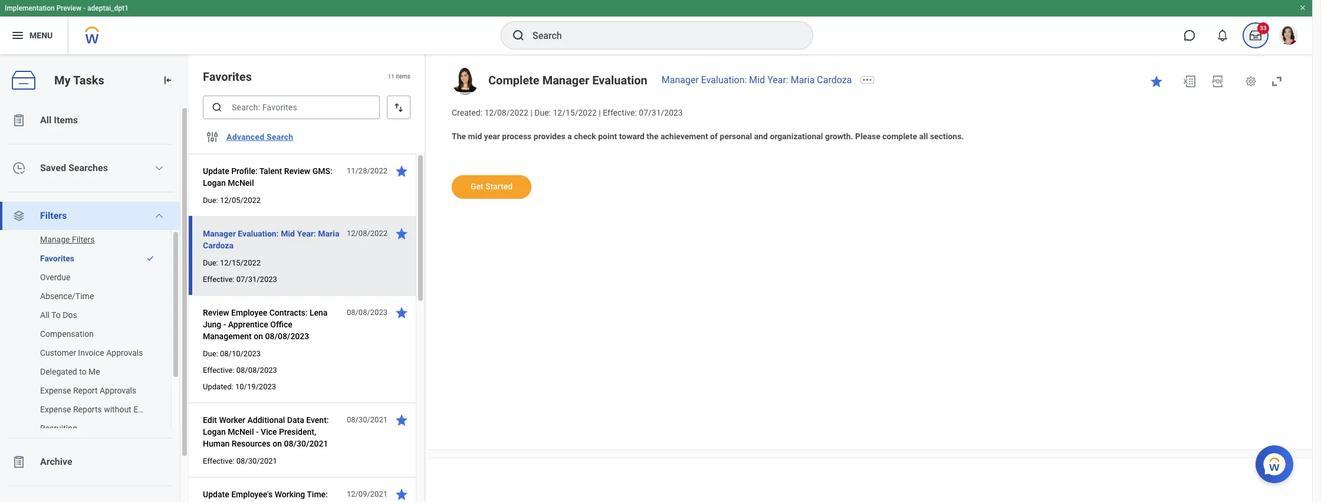 Task type: locate. For each thing, give the bounding box(es) containing it.
approvals inside customer invoice approvals button
[[106, 348, 143, 358]]

approvals
[[106, 348, 143, 358], [100, 386, 136, 395]]

review left gms:
[[284, 166, 310, 176]]

1 vertical spatial my tasks element
[[0, 54, 189, 502]]

0 vertical spatial maria
[[791, 74, 815, 86]]

effective: down due: 12/15/2022
[[203, 275, 235, 284]]

delegated
[[40, 367, 77, 376]]

2 star image from the top
[[395, 227, 409, 241]]

1 horizontal spatial mid
[[749, 74, 765, 86]]

filters up manage
[[40, 210, 67, 221]]

0 horizontal spatial -
[[83, 4, 86, 12]]

manager
[[543, 73, 590, 87], [662, 74, 699, 86], [203, 229, 236, 238]]

0 vertical spatial mcneil
[[228, 178, 254, 188]]

10/19/2023
[[235, 382, 276, 391]]

0 horizontal spatial evaluation:
[[238, 229, 279, 238]]

07/31/2023 down due: 12/15/2022
[[236, 275, 277, 284]]

07/31/2023
[[639, 108, 683, 117], [236, 275, 277, 284]]

effective: for effective: 08/08/2023
[[203, 366, 235, 375]]

filters up favorites button
[[72, 235, 95, 244]]

1 mcneil from the top
[[228, 178, 254, 188]]

due: 12/05/2022
[[203, 196, 261, 205]]

08/30/2021 inside edit worker additional data event: logan mcneil - vice president, human resources on 08/30/2021
[[284, 439, 328, 448]]

1 horizontal spatial year:
[[768, 74, 789, 86]]

0 horizontal spatial |
[[531, 108, 533, 117]]

1 horizontal spatial maria
[[791, 74, 815, 86]]

1 vertical spatial all
[[40, 310, 50, 320]]

manager evaluation: mid year: maria cardoza up and
[[662, 74, 852, 86]]

overdue button
[[0, 268, 159, 287]]

1 horizontal spatial 07/31/2023
[[639, 108, 683, 117]]

2 horizontal spatial 08/30/2021
[[347, 415, 388, 424]]

employee's
[[231, 490, 273, 499]]

1 vertical spatial filters
[[72, 235, 95, 244]]

chevron down image
[[155, 211, 164, 221]]

1 vertical spatial star image
[[395, 227, 409, 241]]

employee's photo (maria cardoza) image
[[452, 67, 479, 94]]

2 mcneil from the top
[[228, 427, 254, 437]]

check
[[574, 131, 596, 141]]

on down apprentice
[[254, 332, 263, 341]]

expense for expense reports without exceptions
[[40, 405, 71, 414]]

2 vertical spatial -
[[256, 427, 259, 437]]

| up point
[[599, 108, 601, 117]]

mcneil
[[228, 178, 254, 188], [228, 427, 254, 437]]

manager evaluation: mid year: maria cardoza up due: 12/15/2022
[[203, 229, 339, 250]]

mid down update profile: talent review gms: logan mcneil button
[[281, 229, 295, 238]]

- left "vice" at the bottom left of the page
[[256, 427, 259, 437]]

0 vertical spatial all
[[40, 114, 51, 126]]

additional
[[247, 415, 285, 425]]

review inside review employee contracts: lena jung - apprentice office management on 08/08/2023
[[203, 308, 229, 317]]

logan up due: 12/05/2022
[[203, 178, 226, 188]]

08/08/2023 right "lena"
[[347, 308, 388, 317]]

12/15/2022 up effective: 07/31/2023
[[220, 258, 261, 267]]

my tasks
[[54, 73, 104, 87]]

- inside edit worker additional data event: logan mcneil - vice president, human resources on 08/30/2021
[[256, 427, 259, 437]]

gear image
[[1245, 76, 1257, 87]]

0 horizontal spatial mid
[[281, 229, 295, 238]]

jung
[[203, 320, 221, 329]]

0 horizontal spatial manager evaluation: mid year: maria cardoza
[[203, 229, 339, 250]]

event:
[[306, 415, 329, 425]]

absence/time
[[40, 291, 94, 301]]

approvals up without
[[100, 386, 136, 395]]

evaluation: inside button
[[238, 229, 279, 238]]

- up management
[[223, 320, 226, 329]]

0 horizontal spatial year:
[[297, 229, 316, 238]]

1 vertical spatial 12/08/2022
[[347, 229, 388, 238]]

1 vertical spatial 08/30/2021
[[284, 439, 328, 448]]

worker
[[219, 415, 245, 425]]

1 vertical spatial expense
[[40, 405, 71, 414]]

logan inside edit worker additional data event: logan mcneil - vice president, human resources on 08/30/2021
[[203, 427, 226, 437]]

customer invoice approvals
[[40, 348, 143, 358]]

all
[[40, 114, 51, 126], [40, 310, 50, 320]]

0 horizontal spatial 12/15/2022
[[220, 258, 261, 267]]

item list element
[[189, 54, 426, 502]]

1 vertical spatial manager evaluation: mid year: maria cardoza
[[203, 229, 339, 250]]

update
[[203, 166, 229, 176], [203, 490, 229, 499]]

1 horizontal spatial 12/08/2022
[[485, 108, 529, 117]]

08/08/2023 down office
[[265, 332, 309, 341]]

effective:
[[603, 108, 637, 117], [203, 275, 235, 284], [203, 366, 235, 375], [203, 457, 235, 465]]

2 horizontal spatial -
[[256, 427, 259, 437]]

0 vertical spatial on
[[254, 332, 263, 341]]

08/08/2023
[[347, 308, 388, 317], [265, 332, 309, 341], [236, 366, 277, 375]]

2 vertical spatial 08/30/2021
[[236, 457, 277, 465]]

12/08/2022
[[485, 108, 529, 117], [347, 229, 388, 238]]

1 horizontal spatial 08/30/2021
[[284, 439, 328, 448]]

manager evaluation: mid year: maria cardoza link
[[662, 74, 852, 86]]

1 vertical spatial review
[[203, 308, 229, 317]]

mcneil inside edit worker additional data event: logan mcneil - vice president, human resources on 08/30/2021
[[228, 427, 254, 437]]

list containing manage filters
[[0, 230, 180, 438]]

management
[[203, 332, 252, 341]]

lena
[[310, 308, 328, 317]]

approvals inside 'expense report approvals' button
[[100, 386, 136, 395]]

data
[[287, 415, 304, 425]]

07/31/2023 up the
[[639, 108, 683, 117]]

list inside my tasks element
[[0, 230, 180, 438]]

notifications large image
[[1217, 29, 1229, 41]]

update inside update profile: talent review gms: logan mcneil
[[203, 166, 229, 176]]

advanced search button
[[222, 125, 298, 149]]

my tasks element
[[1240, 22, 1273, 48], [0, 54, 189, 502]]

edit worker additional data event: logan mcneil - vice president, human resources on 08/30/2021 button
[[203, 413, 340, 451]]

1 vertical spatial 12/15/2022
[[220, 258, 261, 267]]

- inside review employee contracts: lena jung - apprentice office management on 08/08/2023
[[223, 320, 226, 329]]

office
[[270, 320, 293, 329]]

process
[[502, 131, 532, 141]]

chevron down image
[[155, 163, 164, 173]]

0 vertical spatial -
[[83, 4, 86, 12]]

achievement
[[661, 131, 708, 141]]

08/30/2021 down resources
[[236, 457, 277, 465]]

1 vertical spatial 07/31/2023
[[236, 275, 277, 284]]

delegated to me button
[[0, 362, 159, 381]]

favorites inside item list element
[[203, 70, 252, 84]]

check image
[[146, 254, 155, 263]]

1 | from the left
[[531, 108, 533, 117]]

0 vertical spatial search image
[[511, 28, 526, 42]]

1 update from the top
[[203, 166, 229, 176]]

manager up due: 12/15/2022
[[203, 229, 236, 238]]

expense inside button
[[40, 405, 71, 414]]

all inside 'all to dos' button
[[40, 310, 50, 320]]

all left to on the bottom left of the page
[[40, 310, 50, 320]]

1 vertical spatial on
[[273, 439, 282, 448]]

1 vertical spatial cardoza
[[203, 241, 234, 250]]

evaluation:
[[701, 74, 747, 86], [238, 229, 279, 238]]

approvals right invoice
[[106, 348, 143, 358]]

0 vertical spatial approvals
[[106, 348, 143, 358]]

logan inside update profile: talent review gms: logan mcneil
[[203, 178, 226, 188]]

1 vertical spatial update
[[203, 490, 229, 499]]

1 horizontal spatial on
[[273, 439, 282, 448]]

reports
[[73, 405, 102, 414]]

0 vertical spatial 12/15/2022
[[553, 108, 597, 117]]

evaluation: down the 12/05/2022
[[238, 229, 279, 238]]

12/15/2022 inside item list element
[[220, 258, 261, 267]]

favorites
[[203, 70, 252, 84], [40, 254, 74, 263]]

|
[[531, 108, 533, 117], [599, 108, 601, 117]]

star image
[[1150, 74, 1164, 88], [395, 306, 409, 320], [395, 413, 409, 427], [395, 487, 409, 501]]

0 horizontal spatial favorites
[[40, 254, 74, 263]]

created: 12/08/2022 | due: 12/15/2022 | effective: 07/31/2023
[[452, 108, 683, 117]]

star image for 12/09/2021
[[395, 487, 409, 501]]

menu
[[29, 30, 53, 40]]

0 vertical spatial logan
[[203, 178, 226, 188]]

0 vertical spatial my tasks element
[[1240, 22, 1273, 48]]

0 horizontal spatial review
[[203, 308, 229, 317]]

logan for update
[[203, 178, 226, 188]]

update employee's working time: request flexible work arrangement
[[203, 490, 338, 502]]

manager down search workday search field
[[662, 74, 699, 86]]

searches
[[68, 162, 108, 173]]

0 vertical spatial expense
[[40, 386, 71, 395]]

logan
[[203, 178, 226, 188], [203, 427, 226, 437]]

mid
[[749, 74, 765, 86], [281, 229, 295, 238]]

0 vertical spatial mid
[[749, 74, 765, 86]]

08/10/2023
[[220, 349, 261, 358]]

all inside all items button
[[40, 114, 51, 126]]

expense for expense report approvals
[[40, 386, 71, 395]]

2 list from the top
[[0, 230, 180, 438]]

all items
[[40, 114, 78, 126]]

0 horizontal spatial my tasks element
[[0, 54, 189, 502]]

search image up the complete
[[511, 28, 526, 42]]

due: up provides
[[535, 108, 551, 117]]

08/30/2021
[[347, 415, 388, 424], [284, 439, 328, 448], [236, 457, 277, 465]]

1 list from the top
[[0, 106, 189, 502]]

cardoza
[[817, 74, 852, 86], [203, 241, 234, 250]]

mid up and
[[749, 74, 765, 86]]

1 star image from the top
[[395, 164, 409, 178]]

search image up configure image at the top
[[211, 101, 223, 113]]

logan up human
[[203, 427, 226, 437]]

effective: up updated:
[[203, 366, 235, 375]]

1 expense from the top
[[40, 386, 71, 395]]

0 vertical spatial 08/08/2023
[[347, 308, 388, 317]]

2 expense from the top
[[40, 405, 71, 414]]

1 horizontal spatial manager evaluation: mid year: maria cardoza
[[662, 74, 852, 86]]

0 vertical spatial 07/31/2023
[[639, 108, 683, 117]]

0 vertical spatial cardoza
[[817, 74, 852, 86]]

0 vertical spatial evaluation:
[[701, 74, 747, 86]]

1 logan from the top
[[203, 178, 226, 188]]

complete all
[[883, 131, 928, 141]]

search image
[[511, 28, 526, 42], [211, 101, 223, 113]]

clipboard image
[[12, 455, 26, 469]]

effective: down human
[[203, 457, 235, 465]]

08/30/2021 down president,
[[284, 439, 328, 448]]

manager evaluation: mid year: maria cardoza inside button
[[203, 229, 339, 250]]

08/08/2023 up 10/19/2023
[[236, 366, 277, 375]]

1 vertical spatial -
[[223, 320, 226, 329]]

updated: 10/19/2023
[[203, 382, 276, 391]]

33 button
[[1243, 22, 1270, 48]]

2 logan from the top
[[203, 427, 226, 437]]

manager up created: 12/08/2022 | due: 12/15/2022 | effective: 07/31/2023
[[543, 73, 590, 87]]

configure image
[[205, 130, 219, 144]]

cardoza up the growth.
[[817, 74, 852, 86]]

review up jung on the bottom left of page
[[203, 308, 229, 317]]

2 update from the top
[[203, 490, 229, 499]]

due: up effective: 07/31/2023
[[203, 258, 218, 267]]

on down "vice" at the bottom left of the page
[[273, 439, 282, 448]]

0 horizontal spatial on
[[254, 332, 263, 341]]

1 vertical spatial approvals
[[100, 386, 136, 395]]

justify image
[[11, 28, 25, 42]]

all left items
[[40, 114, 51, 126]]

0 vertical spatial manager evaluation: mid year: maria cardoza
[[662, 74, 852, 86]]

1 vertical spatial mcneil
[[228, 427, 254, 437]]

0 vertical spatial favorites
[[203, 70, 252, 84]]

1 horizontal spatial |
[[599, 108, 601, 117]]

1 all from the top
[[40, 114, 51, 126]]

due: 08/10/2023
[[203, 349, 261, 358]]

1 vertical spatial mid
[[281, 229, 295, 238]]

menu button
[[0, 17, 68, 54]]

update up request
[[203, 490, 229, 499]]

0 vertical spatial year:
[[768, 74, 789, 86]]

update left 'profile:'
[[203, 166, 229, 176]]

list containing all items
[[0, 106, 189, 502]]

update for update profile: talent review gms: logan mcneil
[[203, 166, 229, 176]]

0 horizontal spatial search image
[[211, 101, 223, 113]]

0 vertical spatial filters
[[40, 210, 67, 221]]

1 horizontal spatial my tasks element
[[1240, 22, 1273, 48]]

due: 12/15/2022
[[203, 258, 261, 267]]

-
[[83, 4, 86, 12], [223, 320, 226, 329], [256, 427, 259, 437]]

1 vertical spatial search image
[[211, 101, 223, 113]]

get started button
[[452, 175, 532, 199]]

1 vertical spatial logan
[[203, 427, 226, 437]]

cardoza inside button
[[203, 241, 234, 250]]

sort image
[[393, 101, 405, 113]]

1 vertical spatial evaluation:
[[238, 229, 279, 238]]

mcneil inside update profile: talent review gms: logan mcneil
[[228, 178, 254, 188]]

talent
[[259, 166, 282, 176]]

my
[[54, 73, 71, 87]]

the
[[647, 131, 659, 141]]

sections.
[[930, 131, 964, 141]]

07/31/2023 inside item list element
[[236, 275, 277, 284]]

list
[[0, 106, 189, 502], [0, 230, 180, 438]]

expense down delegated
[[40, 386, 71, 395]]

mcneil down 'profile:'
[[228, 178, 254, 188]]

0 vertical spatial star image
[[395, 164, 409, 178]]

0 horizontal spatial filters
[[40, 210, 67, 221]]

edit worker additional data event: logan mcneil - vice president, human resources on 08/30/2021
[[203, 415, 329, 448]]

1 horizontal spatial search image
[[511, 28, 526, 42]]

1 vertical spatial favorites
[[40, 254, 74, 263]]

- right the preview
[[83, 4, 86, 12]]

1 horizontal spatial filters
[[72, 235, 95, 244]]

mcneil down worker
[[228, 427, 254, 437]]

0 horizontal spatial 07/31/2023
[[236, 275, 277, 284]]

approvals for customer invoice approvals
[[106, 348, 143, 358]]

1 horizontal spatial -
[[223, 320, 226, 329]]

due: down management
[[203, 349, 218, 358]]

due: left the 12/05/2022
[[203, 196, 218, 205]]

1 horizontal spatial favorites
[[203, 70, 252, 84]]

0 horizontal spatial maria
[[318, 229, 339, 238]]

cardoza up due: 12/15/2022
[[203, 241, 234, 250]]

please
[[856, 131, 881, 141]]

review
[[284, 166, 310, 176], [203, 308, 229, 317]]

my tasks element inside menu banner
[[1240, 22, 1273, 48]]

update profile: talent review gms: logan mcneil button
[[203, 164, 340, 190]]

2 all from the top
[[40, 310, 50, 320]]

effective: for effective: 07/31/2023
[[203, 275, 235, 284]]

growth.
[[825, 131, 853, 141]]

toward
[[619, 131, 645, 141]]

0 horizontal spatial cardoza
[[203, 241, 234, 250]]

1 vertical spatial maria
[[318, 229, 339, 238]]

star image
[[395, 164, 409, 178], [395, 227, 409, 241]]

| up process
[[531, 108, 533, 117]]

2 vertical spatial 08/08/2023
[[236, 366, 277, 375]]

advanced
[[227, 132, 264, 142]]

update inside update employee's working time: request flexible work arrangement
[[203, 490, 229, 499]]

0 vertical spatial review
[[284, 166, 310, 176]]

items
[[396, 73, 411, 80]]

view printable version (pdf) image
[[1211, 74, 1225, 88]]

1 horizontal spatial evaluation:
[[701, 74, 747, 86]]

1 horizontal spatial 12/15/2022
[[553, 108, 597, 117]]

1 vertical spatial 08/08/2023
[[265, 332, 309, 341]]

1 horizontal spatial cardoza
[[817, 74, 852, 86]]

all for all items
[[40, 114, 51, 126]]

12/15/2022 up a
[[553, 108, 597, 117]]

filters button
[[0, 202, 180, 230]]

expense inside button
[[40, 386, 71, 395]]

star image for effective: 08/30/2021
[[395, 413, 409, 427]]

a
[[568, 131, 572, 141]]

evaluation: up of at the top right of the page
[[701, 74, 747, 86]]

0 horizontal spatial 12/08/2022
[[347, 229, 388, 238]]

1 vertical spatial year:
[[297, 229, 316, 238]]

my tasks element containing my tasks
[[0, 54, 189, 502]]

customer invoice approvals button
[[0, 343, 159, 362]]

0 vertical spatial update
[[203, 166, 229, 176]]

0 horizontal spatial manager
[[203, 229, 236, 238]]

profile logan mcneil image
[[1280, 26, 1299, 47]]

1 horizontal spatial review
[[284, 166, 310, 176]]

08/30/2021 right the event: on the bottom left of the page
[[347, 415, 388, 424]]

expense up recruiting
[[40, 405, 71, 414]]

my tasks element containing 33
[[1240, 22, 1273, 48]]

0 horizontal spatial 08/30/2021
[[236, 457, 277, 465]]



Task type: describe. For each thing, give the bounding box(es) containing it.
employee
[[231, 308, 267, 317]]

expense reports without exceptions button
[[0, 400, 174, 419]]

effective: 08/08/2023
[[203, 366, 277, 375]]

review employee contracts: lena jung - apprentice office management on 08/08/2023
[[203, 308, 328, 341]]

0 vertical spatial 12/08/2022
[[485, 108, 529, 117]]

exceptions
[[133, 405, 174, 414]]

star image for gms:
[[395, 164, 409, 178]]

recruiting button
[[0, 419, 159, 438]]

all to dos button
[[0, 306, 159, 324]]

implementation
[[5, 4, 55, 12]]

2 | from the left
[[599, 108, 601, 117]]

effective: 08/30/2021
[[203, 457, 277, 465]]

logan for edit
[[203, 427, 226, 437]]

flexible
[[235, 501, 264, 502]]

apprentice
[[228, 320, 268, 329]]

11
[[388, 73, 394, 80]]

all to dos
[[40, 310, 77, 320]]

expense report approvals button
[[0, 381, 159, 400]]

provides
[[534, 131, 566, 141]]

effective: for effective: 08/30/2021
[[203, 457, 235, 465]]

mid inside button
[[281, 229, 295, 238]]

filters inside dropdown button
[[40, 210, 67, 221]]

saved searches
[[40, 162, 108, 173]]

fullscreen image
[[1270, 74, 1284, 88]]

mid
[[468, 131, 482, 141]]

favorites button
[[0, 249, 140, 268]]

mcneil for worker
[[228, 427, 254, 437]]

compensation button
[[0, 324, 159, 343]]

filters inside button
[[72, 235, 95, 244]]

started
[[486, 182, 513, 191]]

perspective image
[[12, 209, 26, 223]]

11/28/2022
[[347, 166, 388, 175]]

update employee's working time: request flexible work arrangement button
[[203, 487, 340, 502]]

tasks
[[73, 73, 104, 87]]

get started
[[471, 182, 513, 191]]

clock check image
[[12, 161, 26, 175]]

implementation preview -   adeptai_dpt1
[[5, 4, 129, 12]]

Search: Favorites text field
[[203, 96, 380, 119]]

update profile: talent review gms: logan mcneil
[[203, 166, 333, 188]]

year
[[484, 131, 500, 141]]

human
[[203, 439, 230, 448]]

absence/time button
[[0, 287, 159, 306]]

due: for review employee contracts: lena jung - apprentice office management on 08/08/2023
[[203, 349, 218, 358]]

search
[[267, 132, 293, 142]]

saved searches button
[[0, 154, 180, 182]]

clipboard image
[[12, 113, 26, 127]]

without
[[104, 405, 131, 414]]

of
[[710, 131, 718, 141]]

complete manager evaluation
[[488, 73, 648, 87]]

evaluation
[[592, 73, 648, 87]]

manager inside button
[[203, 229, 236, 238]]

due: for manager evaluation: mid year: maria cardoza
[[203, 258, 218, 267]]

manage filters button
[[0, 230, 159, 249]]

08/08/2023 inside review employee contracts: lena jung - apprentice office management on 08/08/2023
[[265, 332, 309, 341]]

get
[[471, 182, 484, 191]]

working
[[275, 490, 305, 499]]

and
[[754, 131, 768, 141]]

advanced search
[[227, 132, 293, 142]]

approvals for expense report approvals
[[100, 386, 136, 395]]

11 items
[[388, 73, 411, 80]]

maria inside manager evaluation: mid year: maria cardoza button
[[318, 229, 339, 238]]

12/09/2021
[[347, 490, 388, 499]]

star image for due: 08/10/2023
[[395, 306, 409, 320]]

12/05/2022
[[220, 196, 261, 205]]

the
[[452, 131, 466, 141]]

due: for update profile: talent review gms: logan mcneil
[[203, 196, 218, 205]]

effective: 07/31/2023
[[203, 275, 277, 284]]

vice
[[261, 427, 277, 437]]

0 vertical spatial 08/30/2021
[[347, 415, 388, 424]]

- inside menu banner
[[83, 4, 86, 12]]

personal
[[720, 131, 752, 141]]

all for all to dos
[[40, 310, 50, 320]]

favorites inside button
[[40, 254, 74, 263]]

effective: up toward
[[603, 108, 637, 117]]

preview
[[56, 4, 82, 12]]

review employee contracts: lena jung - apprentice office management on 08/08/2023 button
[[203, 306, 340, 343]]

update for update employee's working time: request flexible work arrangement
[[203, 490, 229, 499]]

dos
[[63, 310, 77, 320]]

search image inside item list element
[[211, 101, 223, 113]]

organizational
[[770, 131, 823, 141]]

adeptai_dpt1
[[87, 4, 129, 12]]

overdue
[[40, 273, 70, 282]]

delegated to me
[[40, 367, 100, 376]]

export to excel image
[[1183, 74, 1197, 88]]

on inside review employee contracts: lena jung - apprentice office management on 08/08/2023
[[254, 332, 263, 341]]

review inside update profile: talent review gms: logan mcneil
[[284, 166, 310, 176]]

manage filters
[[40, 235, 95, 244]]

transformation import image
[[162, 74, 173, 86]]

2 horizontal spatial manager
[[662, 74, 699, 86]]

12/08/2022 inside item list element
[[347, 229, 388, 238]]

star image for maria
[[395, 227, 409, 241]]

saved
[[40, 162, 66, 173]]

manager evaluation: mid year: maria cardoza button
[[203, 227, 340, 253]]

updated:
[[203, 382, 233, 391]]

archive
[[40, 456, 72, 467]]

edit
[[203, 415, 217, 425]]

Search Workday  search field
[[533, 22, 789, 48]]

all items button
[[0, 106, 180, 135]]

president,
[[279, 427, 316, 437]]

on inside edit worker additional data event: logan mcneil - vice president, human resources on 08/30/2021
[[273, 439, 282, 448]]

resources
[[232, 439, 271, 448]]

created:
[[452, 108, 483, 117]]

manage
[[40, 235, 70, 244]]

point
[[598, 131, 617, 141]]

request
[[203, 501, 233, 502]]

the mid year process provides a check point toward the achievement of personal and organizational growth. please complete all sections.
[[452, 131, 964, 141]]

year: inside manager evaluation: mid year: maria cardoza button
[[297, 229, 316, 238]]

complete
[[488, 73, 540, 87]]

menu banner
[[0, 0, 1313, 54]]

close environment banner image
[[1300, 4, 1307, 11]]

me
[[89, 367, 100, 376]]

recruiting
[[40, 424, 77, 433]]

customer
[[40, 348, 76, 358]]

time:
[[307, 490, 328, 499]]

33
[[1260, 25, 1267, 31]]

mcneil for profile:
[[228, 178, 254, 188]]

1 horizontal spatial manager
[[543, 73, 590, 87]]

inbox large image
[[1250, 29, 1262, 41]]



Task type: vqa. For each thing, say whether or not it's contained in the screenshot.
Configuration Type BUTTON
no



